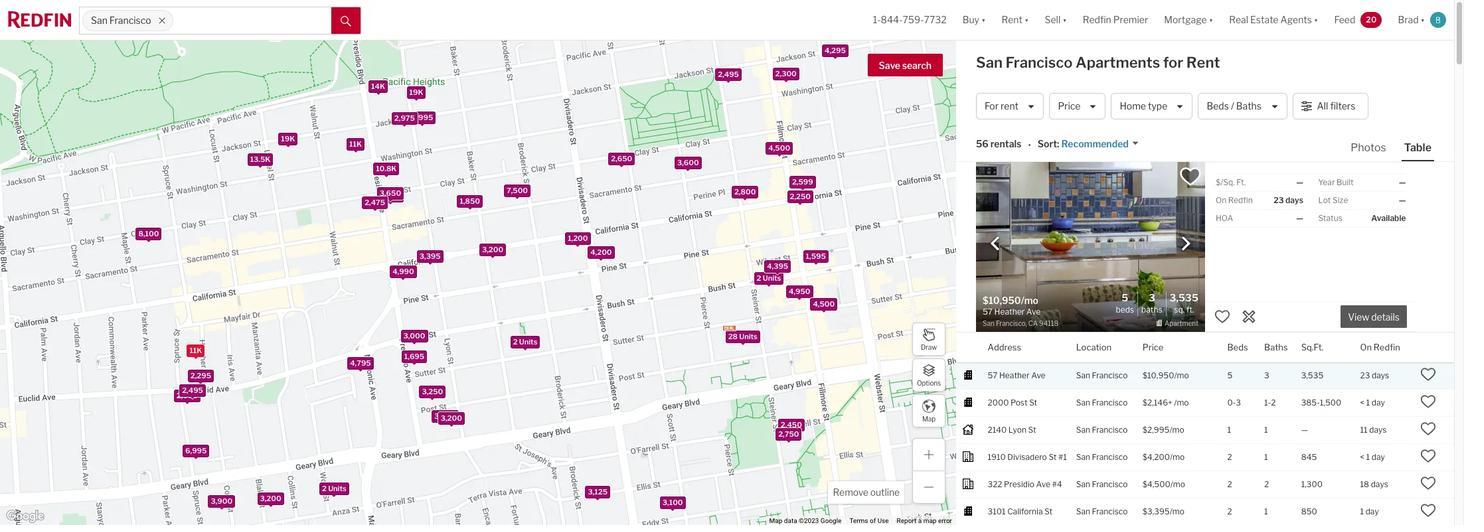 Task type: vqa. For each thing, say whether or not it's contained in the screenshot.
14,239
no



Task type: locate. For each thing, give the bounding box(es) containing it.
$2,146+
[[1143, 398, 1173, 408]]

1,500
[[1320, 398, 1342, 408]]

ave left #4
[[1037, 479, 1051, 489]]

recommended button
[[1060, 138, 1140, 151]]

hoa
[[1216, 213, 1234, 223]]

san for 2000 post st
[[1077, 398, 1091, 408]]

redfin down details
[[1374, 342, 1401, 352]]

▾ right agents
[[1314, 14, 1319, 25]]

7,500
[[507, 186, 528, 195]]

1 vertical spatial on
[[1361, 342, 1372, 352]]

2,995
[[412, 113, 433, 122]]

2 horizontal spatial 3
[[1265, 370, 1270, 380]]

1 vertical spatial 23
[[1361, 370, 1371, 380]]

redfin left premier
[[1083, 14, 1112, 25]]

23 days left lot
[[1274, 195, 1304, 205]]

0 vertical spatial 23 days
[[1274, 195, 1304, 205]]

days for —
[[1370, 425, 1387, 435]]

/mo down $2,146+ /mo
[[1170, 425, 1185, 435]]

days
[[1286, 195, 1304, 205], [1372, 370, 1390, 380], [1370, 425, 1387, 435], [1371, 479, 1389, 489]]

photos button
[[1348, 141, 1402, 160]]

3
[[1149, 292, 1156, 304], [1265, 370, 1270, 380], [1236, 398, 1241, 408]]

ft. right $/sq.
[[1237, 177, 1246, 187]]

baths left sq.
[[1142, 305, 1163, 315]]

real estate agents ▾
[[1230, 14, 1319, 25]]

▾ right buy
[[982, 14, 986, 25]]

price button
[[1050, 93, 1106, 120], [1143, 333, 1164, 363]]

4,500 down 1,595
[[813, 299, 835, 309]]

rent ▾
[[1002, 14, 1029, 25]]

day up 18 days
[[1372, 452, 1386, 462]]

0 vertical spatial map
[[923, 415, 936, 423]]

on redfin down details
[[1361, 342, 1401, 352]]

2 < 1 day from the top
[[1361, 452, 1386, 462]]

0 horizontal spatial 5
[[1122, 292, 1129, 304]]

beds left 3 baths
[[1116, 305, 1135, 315]]

0 vertical spatial day
[[1372, 398, 1386, 408]]

2 vertical spatial 2 units
[[322, 484, 347, 494]]

1 horizontal spatial on redfin
[[1361, 342, 1401, 352]]

3 right 5 beds
[[1149, 292, 1156, 304]]

1 vertical spatial favorite this home image
[[1421, 366, 1437, 382]]

0 vertical spatial ave
[[1032, 370, 1046, 380]]

▾ right brad
[[1421, 14, 1425, 25]]

3 inside 3 baths
[[1149, 292, 1156, 304]]

23 left lot
[[1274, 195, 1284, 205]]

1 vertical spatial < 1 day
[[1361, 452, 1386, 462]]

2 < from the top
[[1361, 452, 1365, 462]]

3,800
[[434, 412, 456, 421]]

3 favorite this home image from the top
[[1421, 448, 1437, 464]]

divisadero
[[1008, 452, 1047, 462]]

5 inside 5 beds
[[1122, 292, 1129, 304]]

california
[[1008, 507, 1043, 517]]

1 horizontal spatial 3,200
[[441, 414, 462, 423]]

mortgage ▾ button
[[1157, 0, 1222, 40]]

ft. right sq.
[[1187, 305, 1195, 315]]

francisco for 3101 california st
[[1092, 507, 1128, 517]]

2 ▾ from the left
[[1025, 14, 1029, 25]]

buy ▾ button
[[955, 0, 994, 40]]

▾ for brad ▾
[[1421, 14, 1425, 25]]

on up hoa
[[1216, 195, 1227, 205]]

2,250
[[790, 192, 811, 201]]

2,095
[[177, 391, 198, 400]]

2,650
[[611, 154, 633, 163]]

0 vertical spatial 3,200
[[482, 245, 504, 254]]

san francisco apartments for rent
[[976, 54, 1221, 71]]

2,750
[[779, 430, 799, 439]]

— for ft.
[[1297, 177, 1304, 187]]

5 left 3 baths
[[1122, 292, 1129, 304]]

/mo up $2,146+ /mo
[[1175, 370, 1189, 380]]

1 horizontal spatial 23 days
[[1361, 370, 1390, 380]]

/mo for $4,500 /mo
[[1171, 479, 1186, 489]]

map inside button
[[923, 415, 936, 423]]

redfin premier button
[[1075, 0, 1157, 40]]

1 vertical spatial <
[[1361, 452, 1365, 462]]

/mo for $2,146+ /mo
[[1175, 398, 1189, 408]]

ave
[[1032, 370, 1046, 380], [1037, 479, 1051, 489]]

< for 845
[[1361, 452, 1365, 462]]

ave right heather
[[1032, 370, 1046, 380]]

0 vertical spatial baths
[[1237, 101, 1262, 112]]

0 vertical spatial 5
[[1122, 292, 1129, 304]]

st for california
[[1045, 507, 1053, 517]]

23 days down on redfin button at the right
[[1361, 370, 1390, 380]]

san francisco for 57 heather ave
[[1077, 370, 1128, 380]]

0 horizontal spatial price
[[1058, 101, 1081, 112]]

beds inside button
[[1207, 101, 1229, 112]]

1 down 0-
[[1228, 425, 1232, 435]]

1 down 1-2
[[1265, 425, 1268, 435]]

post
[[1011, 398, 1028, 408]]

heading
[[983, 294, 1091, 329]]

rent right for
[[1187, 54, 1221, 71]]

price button up recommended
[[1050, 93, 1106, 120]]

redfin down $/sq. ft.
[[1229, 195, 1253, 205]]

1- left 759-
[[873, 14, 881, 25]]

1 vertical spatial map
[[770, 517, 783, 525]]

3 left 1-2
[[1236, 398, 1241, 408]]

0 horizontal spatial rent
[[1002, 14, 1023, 25]]

5 up 0-
[[1228, 370, 1233, 380]]

previous button image
[[989, 237, 1002, 250]]

2 vertical spatial 4,500
[[813, 299, 835, 309]]

3,900
[[211, 497, 233, 506]]

2 horizontal spatial 4,500
[[813, 299, 835, 309]]

0 horizontal spatial 3,200
[[260, 494, 281, 504]]

0 horizontal spatial 23 days
[[1274, 195, 1304, 205]]

1 vertical spatial 3,535
[[1302, 370, 1324, 380]]

2 vertical spatial beds
[[1228, 342, 1248, 352]]

favorite this home image
[[1421, 394, 1437, 410], [1421, 421, 1437, 437], [1421, 448, 1437, 464], [1421, 475, 1437, 491]]

1 vertical spatial ft.
[[1187, 305, 1195, 315]]

1- for 2
[[1265, 398, 1271, 408]]

1 vertical spatial baths
[[1142, 305, 1163, 315]]

mortgage ▾ button
[[1165, 0, 1214, 40]]

4,500 down 10.8k
[[380, 191, 401, 201]]

francisco left $2,146+
[[1092, 398, 1128, 408]]

francisco left the $2,995
[[1092, 425, 1128, 435]]

1 vertical spatial day
[[1372, 452, 1386, 462]]

0 vertical spatial redfin
[[1083, 14, 1112, 25]]

3,200 down 3,250
[[441, 414, 462, 423]]

0 horizontal spatial map
[[770, 517, 783, 525]]

— down 'table' button
[[1399, 177, 1406, 187]]

user photo image
[[1431, 12, 1447, 28]]

<
[[1361, 398, 1365, 408], [1361, 452, 1365, 462]]

st right california
[[1045, 507, 1053, 517]]

a
[[918, 517, 922, 525]]

0 vertical spatial 2,495
[[718, 70, 739, 79]]

/mo down $4,200 /mo
[[1171, 479, 1186, 489]]

▾ right mortgage
[[1209, 14, 1214, 25]]

< up 11
[[1361, 398, 1365, 408]]

0 vertical spatial beds
[[1207, 101, 1229, 112]]

san for 1910 divisadero st #1
[[1077, 452, 1091, 462]]

use
[[878, 517, 889, 525]]

1 vertical spatial price
[[1143, 342, 1164, 352]]

3,000
[[404, 332, 425, 341]]

1 vertical spatial 1-
[[1265, 398, 1271, 408]]

baths left sq.ft.
[[1265, 342, 1288, 352]]

1 vertical spatial rent
[[1187, 54, 1221, 71]]

1 ▾ from the left
[[982, 14, 986, 25]]

$4,500
[[1143, 479, 1171, 489]]

6,995
[[185, 446, 207, 456]]

0 vertical spatial 19k
[[410, 88, 423, 97]]

56
[[976, 138, 989, 150]]

st for divisadero
[[1049, 452, 1057, 462]]

4 favorite this home image from the top
[[1421, 475, 1437, 491]]

st right lyon
[[1029, 425, 1037, 435]]

francisco for 2140 lyon st
[[1092, 425, 1128, 435]]

1- right 0-3
[[1265, 398, 1271, 408]]

1 left '850'
[[1265, 507, 1268, 517]]

0 horizontal spatial 1-
[[873, 14, 881, 25]]

2 units
[[757, 274, 781, 283], [513, 338, 538, 347], [322, 484, 347, 494]]

3,535 sq. ft.
[[1170, 292, 1199, 315]]

agents
[[1281, 14, 1312, 25]]

francisco for 322 presidio ave #4
[[1092, 479, 1128, 489]]

4,500 up 2,250 at the right top
[[769, 143, 790, 153]]

— up available
[[1399, 195, 1406, 205]]

2 vertical spatial favorite this home image
[[1421, 503, 1437, 519]]

san for 3101 california st
[[1077, 507, 1091, 517]]

0 horizontal spatial 19k
[[281, 134, 295, 144]]

0 vertical spatial 3
[[1149, 292, 1156, 304]]

submit search image
[[341, 16, 351, 26]]

1 down 18
[[1361, 507, 1364, 517]]

— left year
[[1297, 177, 1304, 187]]

0 horizontal spatial 3,535
[[1170, 292, 1199, 304]]

< 1 day
[[1361, 398, 1386, 408], [1361, 452, 1386, 462]]

buy ▾
[[963, 14, 986, 25]]

1 up 18
[[1367, 452, 1370, 462]]

remove san francisco image
[[158, 17, 166, 25]]

0 vertical spatial 1-
[[873, 14, 881, 25]]

for rent button
[[976, 93, 1044, 120]]

2,495 down 2,295
[[182, 386, 203, 395]]

days right 11
[[1370, 425, 1387, 435]]

francisco left '$4,500'
[[1092, 479, 1128, 489]]

0 vertical spatial 23
[[1274, 195, 1284, 205]]

< 1 day down 11 days
[[1361, 452, 1386, 462]]

5 ▾ from the left
[[1314, 14, 1319, 25]]

st
[[1030, 398, 1038, 408], [1029, 425, 1037, 435], [1049, 452, 1057, 462], [1045, 507, 1053, 517]]

1 horizontal spatial rent
[[1187, 54, 1221, 71]]

1 < 1 day from the top
[[1361, 398, 1386, 408]]

1 favorite this home image from the top
[[1421, 394, 1437, 410]]

days for 1,300
[[1371, 479, 1389, 489]]

favorite this home image for 845
[[1421, 448, 1437, 464]]

322
[[988, 479, 1003, 489]]

francisco left $3,395
[[1092, 507, 1128, 517]]

map left data
[[770, 517, 783, 525]]

0 horizontal spatial 2,495
[[182, 386, 203, 395]]

error
[[939, 517, 952, 525]]

2 vertical spatial baths
[[1265, 342, 1288, 352]]

remove
[[833, 487, 869, 498]]

sell ▾
[[1045, 14, 1067, 25]]

2 vertical spatial day
[[1366, 507, 1379, 517]]

next button image
[[1180, 237, 1193, 250]]

0 vertical spatial 4,500
[[769, 143, 790, 153]]

1 vertical spatial 11k
[[190, 346, 202, 355]]

presidio
[[1004, 479, 1035, 489]]

francisco left remove san francisco icon
[[109, 15, 151, 26]]

19k
[[410, 88, 423, 97], [281, 134, 295, 144]]

baths inside button
[[1237, 101, 1262, 112]]

2 vertical spatial redfin
[[1374, 342, 1401, 352]]

1 vertical spatial 3
[[1265, 370, 1270, 380]]

1 horizontal spatial on
[[1361, 342, 1372, 352]]

rent right 'buy ▾'
[[1002, 14, 1023, 25]]

3 up 1-2
[[1265, 370, 1270, 380]]

baths right /
[[1237, 101, 1262, 112]]

▾ right the sell
[[1063, 14, 1067, 25]]

photo of 57 heather ave, san francisco, ca 94118 image
[[976, 162, 1206, 332]]

2 vertical spatial 3
[[1236, 398, 1241, 408]]

< for 385-1,500
[[1361, 398, 1365, 408]]

1 horizontal spatial 5
[[1228, 370, 1233, 380]]

1 horizontal spatial 11k
[[349, 139, 362, 149]]

1 horizontal spatial 3,535
[[1302, 370, 1324, 380]]

6 ▾ from the left
[[1421, 14, 1425, 25]]

2,300
[[776, 69, 797, 79]]

2,295
[[191, 371, 211, 380]]

price button up $10,950 on the right bottom of the page
[[1143, 333, 1164, 363]]

francisco
[[109, 15, 151, 26], [1006, 54, 1073, 71], [1092, 370, 1128, 380], [1092, 398, 1128, 408], [1092, 425, 1128, 435], [1092, 452, 1128, 462], [1092, 479, 1128, 489], [1092, 507, 1128, 517]]

san francisco
[[91, 15, 151, 26], [1077, 370, 1128, 380], [1077, 398, 1128, 408], [1077, 425, 1128, 435], [1077, 452, 1128, 462], [1077, 479, 1128, 489], [1077, 507, 1128, 517]]

san francisco for 2140 lyon st
[[1077, 425, 1128, 435]]

0 vertical spatial price
[[1058, 101, 1081, 112]]

for
[[1164, 54, 1184, 71]]

1 horizontal spatial baths
[[1237, 101, 1262, 112]]

4 ▾ from the left
[[1209, 14, 1214, 25]]

3,650
[[380, 189, 401, 198]]

2 favorite this home image from the top
[[1421, 421, 1437, 437]]

0 horizontal spatial baths
[[1142, 305, 1163, 315]]

san for 57 heather ave
[[1077, 370, 1091, 380]]

3,535 up sq.
[[1170, 292, 1199, 304]]

1 vertical spatial 3,200
[[441, 414, 462, 423]]

/mo down $4,500 /mo
[[1170, 507, 1185, 517]]

1 horizontal spatial 4,500
[[769, 143, 790, 153]]

0 vertical spatial 3,535
[[1170, 292, 1199, 304]]

st left #1
[[1049, 452, 1057, 462]]

1910
[[988, 452, 1006, 462]]

outline
[[871, 487, 900, 498]]

price up $10,950 on the right bottom of the page
[[1143, 342, 1164, 352]]

1,200
[[568, 234, 588, 243]]

map
[[923, 415, 936, 423], [770, 517, 783, 525]]

/mo right $2,146+
[[1175, 398, 1189, 408]]

sq.ft. button
[[1302, 333, 1324, 363]]

0 vertical spatial ft.
[[1237, 177, 1246, 187]]

1 vertical spatial ave
[[1037, 479, 1051, 489]]

san francisco for 3101 california st
[[1077, 507, 1128, 517]]

on redfin down $/sq. ft.
[[1216, 195, 1253, 205]]

ave for heather
[[1032, 370, 1046, 380]]

1,695
[[404, 352, 425, 361]]

1 < from the top
[[1361, 398, 1365, 408]]

/mo up $4,500 /mo
[[1170, 452, 1185, 462]]

None search field
[[173, 7, 331, 34]]

of
[[870, 517, 876, 525]]

brad
[[1398, 14, 1419, 25]]

11k
[[349, 139, 362, 149], [190, 346, 202, 355]]

0 vertical spatial rent
[[1002, 14, 1023, 25]]

san francisco for 322 presidio ave #4
[[1077, 479, 1128, 489]]

map down the options
[[923, 415, 936, 423]]

francisco left $4,200
[[1092, 452, 1128, 462]]

23
[[1274, 195, 1284, 205], [1361, 370, 1371, 380]]

0 vertical spatial < 1 day
[[1361, 398, 1386, 408]]

price up :
[[1058, 101, 1081, 112]]

day down 18 days
[[1366, 507, 1379, 517]]

1 horizontal spatial 2 units
[[513, 338, 538, 347]]

1 vertical spatial 23 days
[[1361, 370, 1390, 380]]

beds down x-out this home "image"
[[1228, 342, 1248, 352]]

0 vertical spatial price button
[[1050, 93, 1106, 120]]

on down view
[[1361, 342, 1372, 352]]

1 horizontal spatial 3
[[1236, 398, 1241, 408]]

0 vertical spatial favorite this home image
[[1215, 309, 1231, 325]]

1 horizontal spatial price button
[[1143, 333, 1164, 363]]

1 vertical spatial 5
[[1228, 370, 1233, 380]]

▾ left the sell
[[1025, 14, 1029, 25]]

0 vertical spatial 2 units
[[757, 274, 781, 283]]

1 vertical spatial redfin
[[1229, 195, 1253, 205]]

buy
[[963, 14, 980, 25]]

favorite this home image
[[1215, 309, 1231, 325], [1421, 366, 1437, 382], [1421, 503, 1437, 519]]

location
[[1077, 342, 1112, 352]]

day up 11 days
[[1372, 398, 1386, 408]]

0 vertical spatial on
[[1216, 195, 1227, 205]]

< 1 day up 11 days
[[1361, 398, 1386, 408]]

3 for 3 baths
[[1149, 292, 1156, 304]]

2,495 left 2,300
[[718, 70, 739, 79]]

days right 18
[[1371, 479, 1389, 489]]

$3,395 /mo
[[1143, 507, 1185, 517]]

1-
[[873, 14, 881, 25], [1265, 398, 1271, 408]]

1 horizontal spatial 1-
[[1265, 398, 1271, 408]]

days down on redfin button at the right
[[1372, 370, 1390, 380]]

3 ▾ from the left
[[1063, 14, 1067, 25]]

< down 11
[[1361, 452, 1365, 462]]

francisco down location 'button'
[[1092, 370, 1128, 380]]

st right post
[[1030, 398, 1038, 408]]

0 horizontal spatial 3
[[1149, 292, 1156, 304]]

4,200
[[591, 248, 612, 257]]

3,535 up 385-
[[1302, 370, 1324, 380]]

on inside button
[[1361, 342, 1372, 352]]

56 rentals •
[[976, 138, 1031, 151]]

3,200 right 3,395
[[482, 245, 504, 254]]

favorite button image
[[1180, 165, 1202, 188]]

beds left /
[[1207, 101, 1229, 112]]

3,200 right 3,900
[[260, 494, 281, 504]]

ft. inside 3,535 sq. ft.
[[1187, 305, 1195, 315]]

1 vertical spatial 2,495
[[182, 386, 203, 395]]

terms
[[850, 517, 868, 525]]

23 down on redfin button at the right
[[1361, 370, 1371, 380]]

5 beds
[[1116, 292, 1135, 315]]



Task type: describe. For each thing, give the bounding box(es) containing it.
address button
[[988, 333, 1022, 363]]

2,450
[[781, 421, 802, 430]]

st for lyon
[[1029, 425, 1037, 435]]

— up the 845
[[1302, 425, 1309, 435]]

favorite this home image for 385-1,500
[[1421, 394, 1437, 410]]

0 horizontal spatial price button
[[1050, 93, 1106, 120]]

$4,200
[[1143, 452, 1170, 462]]

11 days
[[1361, 425, 1387, 435]]

1-2
[[1265, 398, 1276, 408]]

2,975
[[394, 113, 415, 123]]

sell ▾ button
[[1037, 0, 1075, 40]]

beds / baths button
[[1199, 93, 1288, 120]]

mortgage
[[1165, 14, 1207, 25]]

save
[[879, 60, 901, 71]]

2,800
[[735, 187, 756, 197]]

all
[[1318, 101, 1329, 112]]

1 vertical spatial 4,500
[[380, 191, 401, 201]]

$3,395
[[1143, 507, 1170, 517]]

— for size
[[1399, 195, 1406, 205]]

14k
[[371, 82, 385, 91]]

0 horizontal spatial 11k
[[190, 346, 202, 355]]

favorite this home image for 850
[[1421, 503, 1437, 519]]

x-out this home image
[[1241, 309, 1257, 325]]

built
[[1337, 177, 1354, 187]]

3 for 3
[[1265, 370, 1270, 380]]

$2,146+ /mo
[[1143, 398, 1189, 408]]

view details link
[[1341, 304, 1407, 328]]

1 day
[[1361, 507, 1379, 517]]

save search button
[[868, 54, 943, 76]]

0-
[[1228, 398, 1236, 408]]

day for 845
[[1372, 452, 1386, 462]]

/mo for $3,395 /mo
[[1170, 507, 1185, 517]]

heather
[[1000, 370, 1030, 380]]

sort :
[[1038, 138, 1060, 150]]

estate
[[1251, 14, 1279, 25]]

francisco for 2000 post st
[[1092, 398, 1128, 408]]

san for 2140 lyon st
[[1077, 425, 1091, 435]]

1- for 844-
[[873, 14, 881, 25]]

3101 california st
[[988, 507, 1053, 517]]

2140 lyon st
[[988, 425, 1037, 435]]

1,850
[[460, 196, 480, 206]]

days for 3,535
[[1372, 370, 1390, 380]]

< 1 day for 845
[[1361, 452, 1386, 462]]

1 horizontal spatial price
[[1143, 342, 1164, 352]]

844-
[[881, 14, 903, 25]]

1 horizontal spatial ft.
[[1237, 177, 1246, 187]]

home
[[1120, 101, 1146, 112]]

▾ for buy ▾
[[982, 14, 986, 25]]

4,950
[[789, 287, 811, 296]]

•
[[1028, 139, 1031, 151]]

address
[[988, 342, 1022, 352]]

▾ for rent ▾
[[1025, 14, 1029, 25]]

2 horizontal spatial 3,200
[[482, 245, 504, 254]]

favorite this home image for —
[[1421, 421, 1437, 437]]

lyon
[[1009, 425, 1027, 435]]

report a map error link
[[897, 517, 952, 525]]

0-3
[[1228, 398, 1241, 408]]

$10,950 /mo
[[1143, 370, 1189, 380]]

759-
[[903, 14, 924, 25]]

1 vertical spatial on redfin
[[1361, 342, 1401, 352]]

20
[[1367, 14, 1377, 24]]

st for post
[[1030, 398, 1038, 408]]

1,595
[[806, 252, 826, 261]]

beds for beds button
[[1228, 342, 1248, 352]]

google image
[[3, 508, 47, 525]]

2000 post st
[[988, 398, 1038, 408]]

13.5k
[[250, 155, 271, 164]]

filters
[[1331, 101, 1356, 112]]

apartments
[[1076, 54, 1161, 71]]

year built
[[1319, 177, 1354, 187]]

available
[[1372, 213, 1406, 223]]

2140
[[988, 425, 1007, 435]]

2 horizontal spatial 2 units
[[757, 274, 781, 283]]

1,300
[[1302, 479, 1323, 489]]

map for map data ©2023 google
[[770, 517, 783, 525]]

ave for presidio
[[1037, 479, 1051, 489]]

/mo for $10,950 /mo
[[1175, 370, 1189, 380]]

remove outline button
[[829, 482, 905, 504]]

favorite this home image for 1,300
[[1421, 475, 1437, 491]]

map region
[[0, 0, 1031, 525]]

0 horizontal spatial 23
[[1274, 195, 1284, 205]]

francisco for 57 heather ave
[[1092, 370, 1128, 380]]

< 1 day for 385-1,500
[[1361, 398, 1386, 408]]

feed
[[1335, 14, 1356, 25]]

day for 385-1,500
[[1372, 398, 1386, 408]]

/mo for $4,200 /mo
[[1170, 452, 1185, 462]]

#4
[[1052, 479, 1062, 489]]

1 horizontal spatial 2,495
[[718, 70, 739, 79]]

beds for beds / baths
[[1207, 101, 1229, 112]]

premier
[[1114, 14, 1149, 25]]

2000
[[988, 398, 1009, 408]]

san for 322 presidio ave #4
[[1077, 479, 1091, 489]]

rent ▾ button
[[1002, 0, 1029, 40]]

2 horizontal spatial redfin
[[1374, 342, 1401, 352]]

1 vertical spatial beds
[[1116, 305, 1135, 315]]

photos
[[1351, 141, 1387, 154]]

385-1,500
[[1302, 398, 1342, 408]]

3,535 for 3,535 sq. ft.
[[1170, 292, 1199, 304]]

view details button
[[1341, 306, 1407, 328]]

for
[[985, 101, 999, 112]]

favorite this home image for 3,535
[[1421, 366, 1437, 382]]

/mo for $2,995 /mo
[[1170, 425, 1185, 435]]

1-844-759-7732
[[873, 14, 947, 25]]

1 up 11
[[1367, 398, 1370, 408]]

favorite button checkbox
[[1180, 165, 1202, 188]]

$2,995 /mo
[[1143, 425, 1185, 435]]

1 vertical spatial 19k
[[281, 134, 295, 144]]

sq.
[[1175, 305, 1185, 315]]

1-844-759-7732 link
[[873, 14, 947, 25]]

days left lot
[[1286, 195, 1304, 205]]

0 horizontal spatial on redfin
[[1216, 195, 1253, 205]]

▾ for sell ▾
[[1063, 14, 1067, 25]]

1 left the 845
[[1265, 452, 1268, 462]]

$4,200 /mo
[[1143, 452, 1185, 462]]

real
[[1230, 14, 1249, 25]]

san francisco for 2000 post st
[[1077, 398, 1128, 408]]

brad ▾
[[1398, 14, 1425, 25]]

year
[[1319, 177, 1335, 187]]

details
[[1372, 312, 1400, 323]]

recommended
[[1062, 138, 1129, 150]]

1 horizontal spatial redfin
[[1229, 195, 1253, 205]]

28 units
[[728, 332, 758, 341]]

0 horizontal spatial 2 units
[[322, 484, 347, 494]]

2 horizontal spatial baths
[[1265, 342, 1288, 352]]

real estate agents ▾ button
[[1222, 0, 1327, 40]]

francisco down the sell
[[1006, 54, 1073, 71]]

baths button
[[1265, 333, 1288, 363]]

1 vertical spatial price button
[[1143, 333, 1164, 363]]

2 vertical spatial 3,200
[[260, 494, 281, 504]]

francisco for 1910 divisadero st #1
[[1092, 452, 1128, 462]]

7732
[[924, 14, 947, 25]]

1910 divisadero st #1
[[988, 452, 1067, 462]]

real estate agents ▾ link
[[1230, 0, 1319, 40]]

1 horizontal spatial 19k
[[410, 88, 423, 97]]

— for built
[[1399, 177, 1406, 187]]

385-
[[1302, 398, 1320, 408]]

home type
[[1120, 101, 1168, 112]]

5 for 5 beds
[[1122, 292, 1129, 304]]

rent ▾ button
[[994, 0, 1037, 40]]

▾ for mortgage ▾
[[1209, 14, 1214, 25]]

©2023
[[799, 517, 819, 525]]

0 horizontal spatial redfin
[[1083, 14, 1112, 25]]

on redfin button
[[1361, 333, 1401, 363]]

5 for 5
[[1228, 370, 1233, 380]]

rent
[[1001, 101, 1019, 112]]

draw
[[921, 343, 937, 351]]

0 horizontal spatial on
[[1216, 195, 1227, 205]]

3,535 for 3,535
[[1302, 370, 1324, 380]]

san francisco for 1910 divisadero st #1
[[1077, 452, 1128, 462]]

— left status
[[1297, 213, 1304, 223]]

rent inside dropdown button
[[1002, 14, 1023, 25]]

map button
[[913, 395, 946, 428]]

2,599
[[792, 177, 813, 187]]

1 horizontal spatial 23
[[1361, 370, 1371, 380]]

map for map
[[923, 415, 936, 423]]

0 vertical spatial 11k
[[349, 139, 362, 149]]



